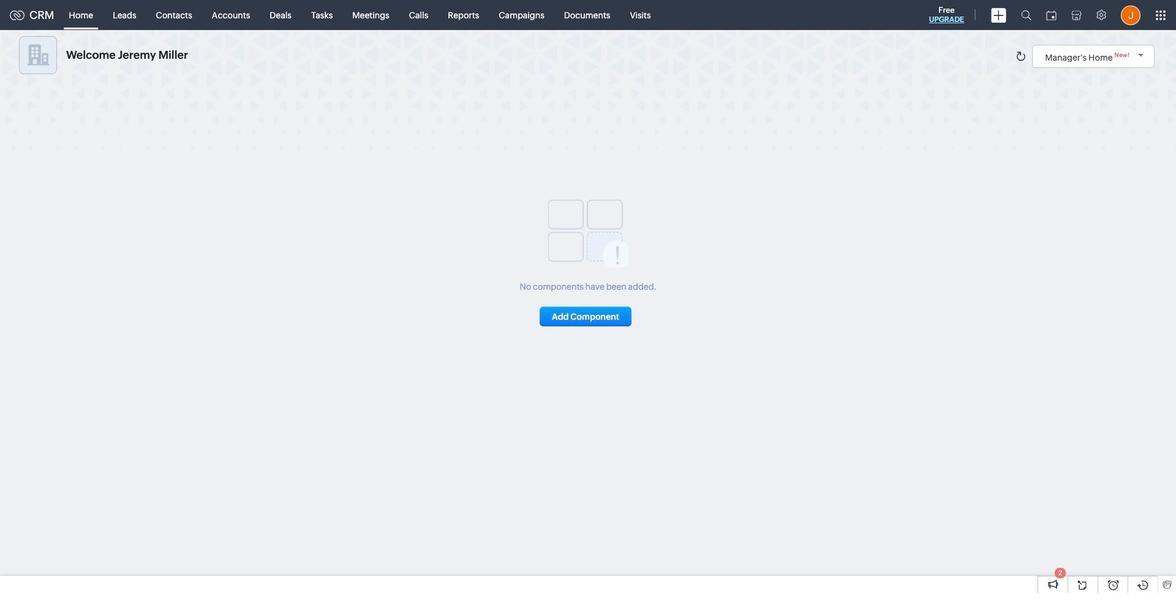 Task type: describe. For each thing, give the bounding box(es) containing it.
profile element
[[1114, 0, 1149, 30]]

create menu image
[[992, 8, 1007, 22]]

profile image
[[1122, 5, 1141, 25]]

logo image
[[10, 10, 25, 20]]

calendar image
[[1047, 10, 1057, 20]]



Task type: locate. For each thing, give the bounding box(es) containing it.
search image
[[1022, 10, 1032, 20]]

create menu element
[[984, 0, 1014, 30]]

search element
[[1014, 0, 1039, 30]]



Task type: vqa. For each thing, say whether or not it's contained in the screenshot.
PROFILE ELEMENT
yes



